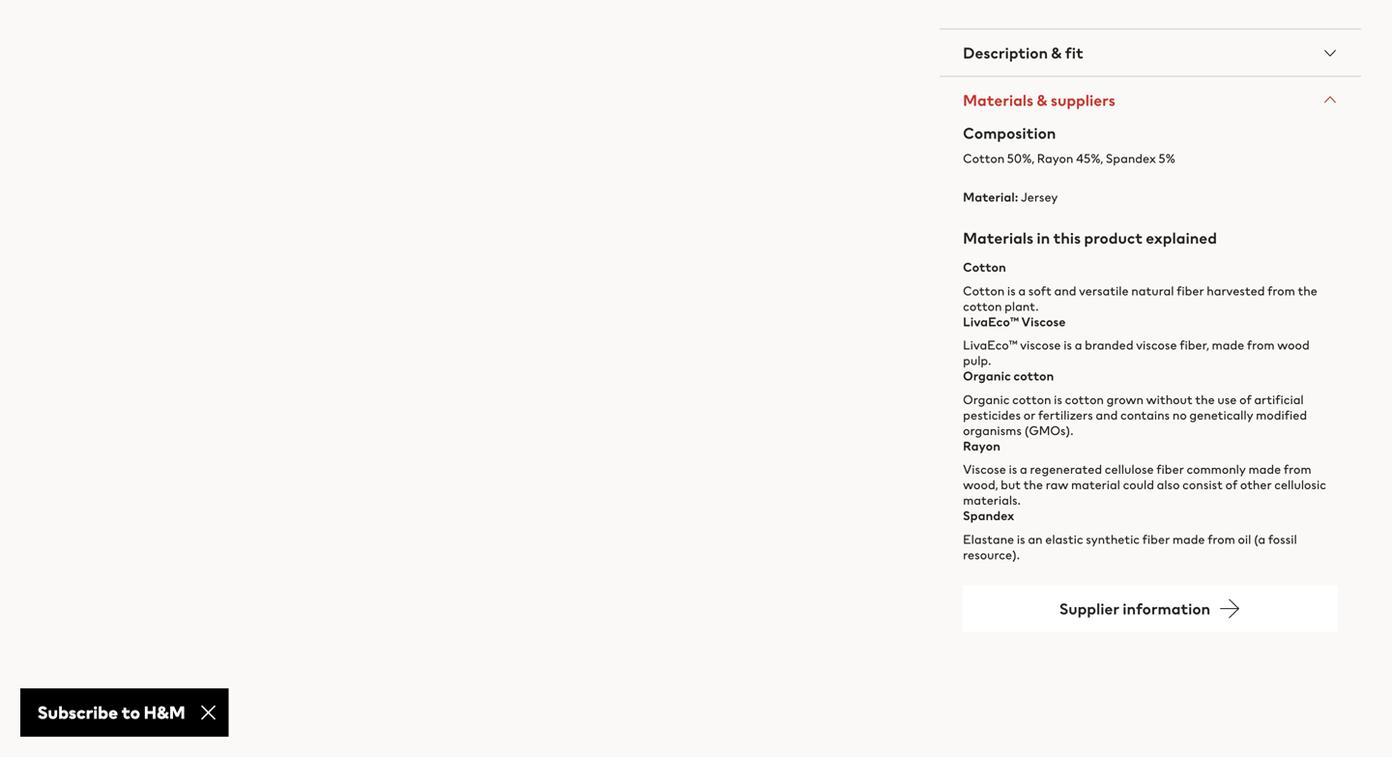 Task type: describe. For each thing, give the bounding box(es) containing it.
cotton up or
[[1014, 366, 1054, 385]]

soft
[[1029, 281, 1052, 300]]

an
[[1028, 530, 1043, 548]]

cellulosic
[[1275, 475, 1327, 494]]

fossil
[[1268, 530, 1297, 548]]

rayon inside the composition cotton 50%, rayon 45%, spandex 5%
[[1037, 149, 1074, 167]]

0 vertical spatial viscose
[[1022, 312, 1066, 330]]

1 vertical spatial of
[[1226, 475, 1238, 494]]

is right wood,
[[1009, 460, 1017, 478]]

45%,
[[1076, 149, 1103, 167]]

0 vertical spatial the
[[1298, 281, 1318, 300]]

cotton left plant.
[[963, 297, 1002, 315]]

supplier information
[[1060, 597, 1211, 620]]

composition cotton 50%, rayon 45%, spandex 5%
[[963, 122, 1176, 167]]

is left branded
[[1064, 336, 1072, 354]]

harvested
[[1207, 281, 1265, 300]]

material
[[1071, 475, 1121, 494]]

cotton left grown at the right bottom of page
[[1065, 390, 1104, 408]]

2 livaeco™ from the top
[[963, 336, 1018, 354]]

grown
[[1107, 390, 1144, 408]]

use
[[1218, 390, 1237, 408]]

supplier information button
[[963, 585, 1338, 632]]

materials in this product explained cotton cotton is a soft and versatile natural fiber harvested from the cotton plant. livaeco™ viscose livaeco™ viscose is a branded viscose fiber, made from wood pulp. organic cotton organic cotton is cotton grown without the use of artificial pesticides or fertilizers and contains no genetically modified organisms (gmos). rayon viscose is a regenerated cellulose fiber commonly made from wood, but the raw material could also consist of other cellulosic materials. spandex elastane is an elastic synthetic fiber made from oil (a fossil resource).
[[963, 227, 1327, 563]]

or
[[1024, 405, 1036, 424]]

0 vertical spatial made
[[1212, 336, 1245, 354]]

materials & suppliers
[[963, 89, 1116, 111]]

jersey
[[1021, 188, 1058, 206]]

organisms
[[963, 421, 1022, 439]]

materials for materials & suppliers
[[963, 89, 1034, 111]]

2 vertical spatial a
[[1020, 460, 1028, 478]]

1 livaeco™ from the top
[[963, 312, 1019, 330]]

supplier
[[1060, 597, 1120, 620]]

3 cotton from the top
[[963, 281, 1005, 300]]

could
[[1123, 475, 1154, 494]]

oil
[[1238, 530, 1251, 548]]

2 organic from the top
[[963, 390, 1010, 408]]

materials for materials in this product explained cotton cotton is a soft and versatile natural fiber harvested from the cotton plant. livaeco™ viscose livaeco™ viscose is a branded viscose fiber, made from wood pulp. organic cotton organic cotton is cotton grown without the use of artificial pesticides or fertilizers and contains no genetically modified organisms (gmos). rayon viscose is a regenerated cellulose fiber commonly made from wood, but the raw material could also consist of other cellulosic materials. spandex elastane is an elastic synthetic fiber made from oil (a fossil resource).
[[963, 227, 1034, 249]]

(gmos).
[[1025, 421, 1074, 439]]

1 vertical spatial the
[[1195, 390, 1215, 408]]

artificial
[[1254, 390, 1304, 408]]

raw
[[1046, 475, 1069, 494]]

resource).
[[963, 545, 1020, 563]]

is left an
[[1017, 530, 1026, 548]]

elastic
[[1045, 530, 1083, 548]]

1 vertical spatial a
[[1075, 336, 1082, 354]]

from right "other"
[[1284, 460, 1312, 478]]

commonly
[[1187, 460, 1246, 478]]

rayon inside materials in this product explained cotton cotton is a soft and versatile natural fiber harvested from the cotton plant. livaeco™ viscose livaeco™ viscose is a branded viscose fiber, made from wood pulp. organic cotton organic cotton is cotton grown without the use of artificial pesticides or fertilizers and contains no genetically modified organisms (gmos). rayon viscose is a regenerated cellulose fiber commonly made from wood, but the raw material could also consist of other cellulosic materials. spandex elastane is an elastic synthetic fiber made from oil (a fossil resource).
[[963, 436, 1001, 455]]

0 vertical spatial a
[[1018, 281, 1026, 300]]

2 viscose from the left
[[1136, 336, 1177, 354]]

synthetic
[[1086, 530, 1140, 548]]

1 viscose from the left
[[1020, 336, 1061, 354]]

is left soft
[[1007, 281, 1016, 300]]

fit
[[1065, 42, 1084, 64]]

materials.
[[963, 491, 1021, 509]]

2 horizontal spatial made
[[1249, 460, 1281, 478]]



Task type: locate. For each thing, give the bounding box(es) containing it.
cotton
[[963, 297, 1002, 315], [1014, 366, 1054, 385], [1012, 390, 1051, 408], [1065, 390, 1104, 408]]

fiber right could
[[1157, 460, 1184, 478]]

natural
[[1131, 281, 1174, 300]]

0 horizontal spatial viscose
[[963, 460, 1006, 478]]

the
[[1298, 281, 1318, 300], [1195, 390, 1215, 408], [1024, 475, 1043, 494]]

2 horizontal spatial the
[[1298, 281, 1318, 300]]

0 vertical spatial fiber
[[1177, 281, 1204, 300]]

pulp.
[[963, 351, 991, 369]]

1 vertical spatial viscose
[[963, 460, 1006, 478]]

information
[[1123, 597, 1211, 620]]

1 horizontal spatial and
[[1096, 405, 1118, 424]]

materials
[[963, 89, 1034, 111], [963, 227, 1034, 249]]

0 vertical spatial cotton
[[963, 149, 1005, 167]]

1 horizontal spatial viscose
[[1136, 336, 1177, 354]]

0 horizontal spatial viscose
[[1020, 336, 1061, 354]]

2 vertical spatial the
[[1024, 475, 1043, 494]]

pesticides
[[963, 405, 1021, 424]]

cotton
[[963, 149, 1005, 167], [963, 258, 1006, 276], [963, 281, 1005, 300]]

1 horizontal spatial &
[[1051, 42, 1062, 64]]

0 horizontal spatial and
[[1054, 281, 1077, 300]]

versatile
[[1079, 281, 1129, 300]]

plant.
[[1005, 297, 1039, 315]]

1 vertical spatial made
[[1249, 460, 1281, 478]]

cellulose
[[1105, 460, 1154, 478]]

regenerated
[[1030, 460, 1102, 478]]

livaeco™ down plant.
[[963, 336, 1018, 354]]

material: jersey
[[963, 188, 1058, 206]]

made right fiber,
[[1212, 336, 1245, 354]]

1 horizontal spatial rayon
[[1037, 149, 1074, 167]]

& for materials
[[1037, 89, 1048, 111]]

materials up composition
[[963, 89, 1034, 111]]

1 vertical spatial livaeco™
[[963, 336, 1018, 354]]

spandex left 5%
[[1106, 149, 1156, 167]]

0 vertical spatial &
[[1051, 42, 1062, 64]]

explained
[[1146, 227, 1217, 249]]

from right harvested
[[1268, 281, 1295, 300]]

fiber,
[[1180, 336, 1209, 354]]

cotton up plant.
[[963, 258, 1006, 276]]

fiber
[[1177, 281, 1204, 300], [1157, 460, 1184, 478], [1143, 530, 1170, 548]]

viscose
[[1022, 312, 1066, 330], [963, 460, 1006, 478]]

1 horizontal spatial spandex
[[1106, 149, 1156, 167]]

and right soft
[[1054, 281, 1077, 300]]

0 vertical spatial rayon
[[1037, 149, 1074, 167]]

viscose left fiber,
[[1136, 336, 1177, 354]]

2 materials from the top
[[963, 227, 1034, 249]]

product
[[1084, 227, 1143, 249]]

in
[[1037, 227, 1050, 249]]

material:
[[963, 188, 1018, 206]]

of left "other"
[[1226, 475, 1238, 494]]

materials down the material: at the top right of page
[[963, 227, 1034, 249]]

spandex up elastane
[[963, 506, 1015, 525]]

made right "commonly"
[[1249, 460, 1281, 478]]

& for description
[[1051, 42, 1062, 64]]

a left raw
[[1020, 460, 1028, 478]]

is up (gmos).
[[1054, 390, 1063, 408]]

wood,
[[963, 475, 998, 494]]

1 vertical spatial fiber
[[1157, 460, 1184, 478]]

1 vertical spatial and
[[1096, 405, 1118, 424]]

& left the "suppliers"
[[1037, 89, 1048, 111]]

0 vertical spatial of
[[1240, 390, 1252, 408]]

description & fit
[[963, 42, 1084, 64]]

made
[[1212, 336, 1245, 354], [1249, 460, 1281, 478], [1173, 530, 1205, 548]]

1 organic from the top
[[963, 366, 1011, 385]]

materials & suppliers button
[[940, 77, 1361, 123]]

spandex inside the composition cotton 50%, rayon 45%, spandex 5%
[[1106, 149, 1156, 167]]

spandex inside materials in this product explained cotton cotton is a soft and versatile natural fiber harvested from the cotton plant. livaeco™ viscose livaeco™ viscose is a branded viscose fiber, made from wood pulp. organic cotton organic cotton is cotton grown without the use of artificial pesticides or fertilizers and contains no genetically modified organisms (gmos). rayon viscose is a regenerated cellulose fiber commonly made from wood, but the raw material could also consist of other cellulosic materials. spandex elastane is an elastic synthetic fiber made from oil (a fossil resource).
[[963, 506, 1015, 525]]

cotton up (gmos).
[[1012, 390, 1051, 408]]

contains
[[1121, 405, 1170, 424]]

0 horizontal spatial rayon
[[963, 436, 1001, 455]]

viscose down plant.
[[1020, 336, 1061, 354]]

elastane
[[963, 530, 1014, 548]]

(a
[[1254, 530, 1266, 548]]

fiber right the synthetic
[[1143, 530, 1170, 548]]

1 vertical spatial cotton
[[963, 258, 1006, 276]]

also
[[1157, 475, 1180, 494]]

without
[[1146, 390, 1193, 408]]

&
[[1051, 42, 1062, 64], [1037, 89, 1048, 111]]

branded
[[1085, 336, 1134, 354]]

50%,
[[1007, 149, 1035, 167]]

0 horizontal spatial the
[[1024, 475, 1043, 494]]

2 vertical spatial made
[[1173, 530, 1205, 548]]

a left soft
[[1018, 281, 1026, 300]]

1 horizontal spatial viscose
[[1022, 312, 1066, 330]]

description & fit button
[[940, 29, 1361, 76]]

rayon down pesticides
[[963, 436, 1001, 455]]

organic
[[963, 366, 1011, 385], [963, 390, 1010, 408]]

is
[[1007, 281, 1016, 300], [1064, 336, 1072, 354], [1054, 390, 1063, 408], [1009, 460, 1017, 478], [1017, 530, 1026, 548]]

fertilizers
[[1038, 405, 1093, 424]]

description
[[963, 42, 1048, 64]]

the right but
[[1024, 475, 1043, 494]]

materials inside materials in this product explained cotton cotton is a soft and versatile natural fiber harvested from the cotton plant. livaeco™ viscose livaeco™ viscose is a branded viscose fiber, made from wood pulp. organic cotton organic cotton is cotton grown without the use of artificial pesticides or fertilizers and contains no genetically modified organisms (gmos). rayon viscose is a regenerated cellulose fiber commonly made from wood, but the raw material could also consist of other cellulosic materials. spandex elastane is an elastic synthetic fiber made from oil (a fossil resource).
[[963, 227, 1034, 249]]

a left branded
[[1075, 336, 1082, 354]]

0 vertical spatial spandex
[[1106, 149, 1156, 167]]

other
[[1240, 475, 1272, 494]]

suppliers
[[1051, 89, 1116, 111]]

and left contains
[[1096, 405, 1118, 424]]

1 vertical spatial rayon
[[963, 436, 1001, 455]]

1 horizontal spatial of
[[1240, 390, 1252, 408]]

organic up pesticides
[[963, 366, 1011, 385]]

cotton left soft
[[963, 281, 1005, 300]]

genetically
[[1190, 405, 1254, 424]]

0 horizontal spatial made
[[1173, 530, 1205, 548]]

the up wood
[[1298, 281, 1318, 300]]

rayon
[[1037, 149, 1074, 167], [963, 436, 1001, 455]]

consist
[[1183, 475, 1223, 494]]

0 horizontal spatial &
[[1037, 89, 1048, 111]]

0 horizontal spatial spandex
[[963, 506, 1015, 525]]

& left fit
[[1051, 42, 1062, 64]]

0 vertical spatial organic
[[963, 366, 1011, 385]]

no
[[1173, 405, 1187, 424]]

of
[[1240, 390, 1252, 408], [1226, 475, 1238, 494]]

livaeco™
[[963, 312, 1019, 330], [963, 336, 1018, 354]]

5%
[[1159, 149, 1176, 167]]

0 vertical spatial materials
[[963, 89, 1034, 111]]

and
[[1054, 281, 1077, 300], [1096, 405, 1118, 424]]

cotton inside the composition cotton 50%, rayon 45%, spandex 5%
[[963, 149, 1005, 167]]

2 vertical spatial fiber
[[1143, 530, 1170, 548]]

1 cotton from the top
[[963, 149, 1005, 167]]

fiber right the 'natural'
[[1177, 281, 1204, 300]]

organic up organisms
[[963, 390, 1010, 408]]

cotton down composition
[[963, 149, 1005, 167]]

from left "oil"
[[1208, 530, 1235, 548]]

1 vertical spatial &
[[1037, 89, 1048, 111]]

& inside dropdown button
[[1051, 42, 1062, 64]]

composition
[[963, 122, 1056, 144]]

but
[[1001, 475, 1021, 494]]

spandex
[[1106, 149, 1156, 167], [963, 506, 1015, 525]]

of right use
[[1240, 390, 1252, 408]]

modified
[[1256, 405, 1307, 424]]

1 horizontal spatial made
[[1212, 336, 1245, 354]]

0 horizontal spatial of
[[1226, 475, 1238, 494]]

viscose up materials.
[[963, 460, 1006, 478]]

viscose down soft
[[1022, 312, 1066, 330]]

from left wood
[[1247, 336, 1275, 354]]

this
[[1053, 227, 1081, 249]]

1 horizontal spatial the
[[1195, 390, 1215, 408]]

made left "oil"
[[1173, 530, 1205, 548]]

0 vertical spatial livaeco™
[[963, 312, 1019, 330]]

& inside dropdown button
[[1037, 89, 1048, 111]]

1 vertical spatial materials
[[963, 227, 1034, 249]]

livaeco™ up pulp. on the right
[[963, 312, 1019, 330]]

from
[[1268, 281, 1295, 300], [1247, 336, 1275, 354], [1284, 460, 1312, 478], [1208, 530, 1235, 548]]

viscose
[[1020, 336, 1061, 354], [1136, 336, 1177, 354]]

wood
[[1277, 336, 1310, 354]]

2 vertical spatial cotton
[[963, 281, 1005, 300]]

rayon left 45%,
[[1037, 149, 1074, 167]]

1 vertical spatial spandex
[[963, 506, 1015, 525]]

2 cotton from the top
[[963, 258, 1006, 276]]

the left use
[[1195, 390, 1215, 408]]

0 vertical spatial and
[[1054, 281, 1077, 300]]

1 vertical spatial organic
[[963, 390, 1010, 408]]

materials inside dropdown button
[[963, 89, 1034, 111]]

a
[[1018, 281, 1026, 300], [1075, 336, 1082, 354], [1020, 460, 1028, 478]]

1 materials from the top
[[963, 89, 1034, 111]]



Task type: vqa. For each thing, say whether or not it's contained in the screenshot.
and to the right
yes



